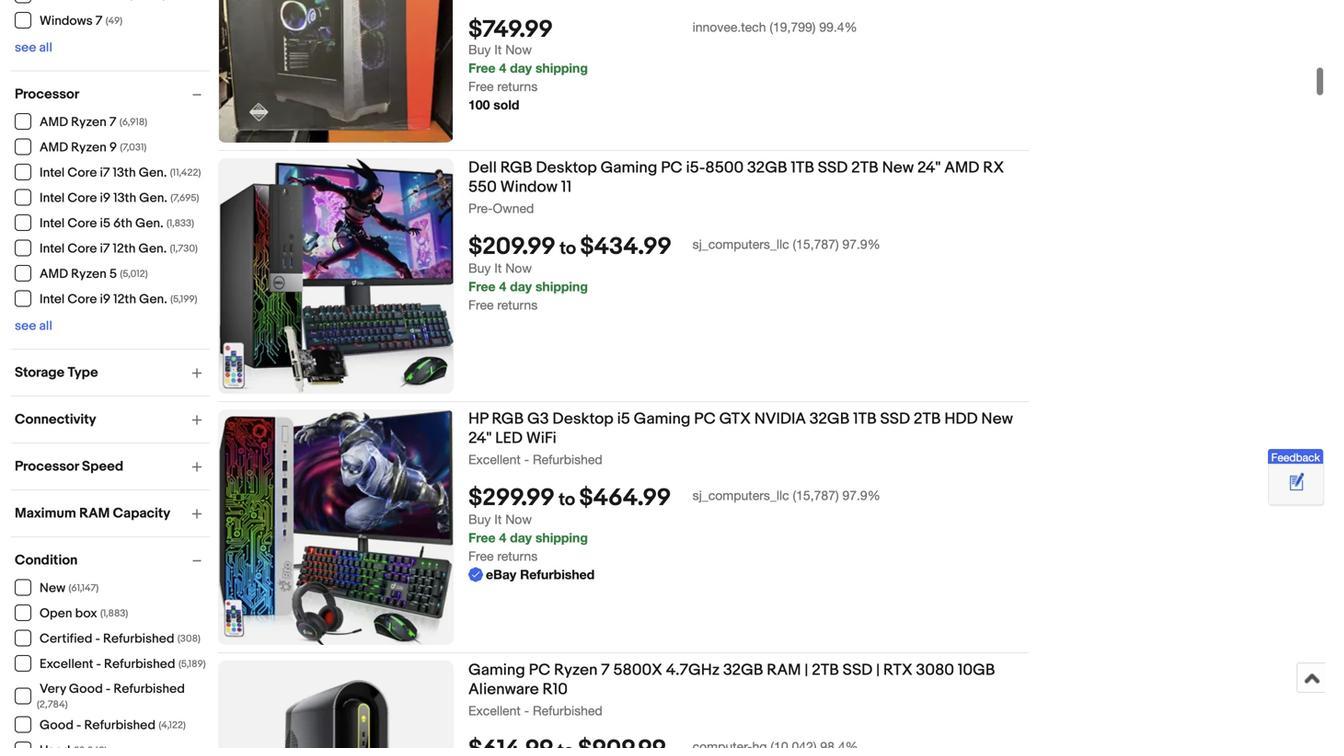 Task type: locate. For each thing, give the bounding box(es) containing it.
7 left 5800x
[[601, 661, 610, 680]]

day down $749.99
[[510, 60, 532, 76]]

buy inside sj_computers_llc (15,787) 97.9% buy it now free 4 day shipping free returns ebay refurbished
[[469, 512, 491, 527]]

2 vertical spatial ssd
[[843, 661, 873, 680]]

now inside 'sj_computers_llc (15,787) 97.9% buy it now free 4 day shipping free returns'
[[506, 261, 532, 276]]

0 vertical spatial i5
[[100, 216, 110, 232]]

now
[[506, 42, 532, 57], [506, 261, 532, 276], [506, 512, 532, 527]]

2tb inside dell rgb desktop gaming pc i5-8500 32gb 1tb ssd 2tb new 24" amd rx 550 window 11 pre-owned
[[852, 158, 879, 178]]

0 horizontal spatial 1tb
[[791, 158, 815, 178]]

2 see all from the top
[[15, 319, 52, 334]]

2 vertical spatial excellent
[[469, 703, 521, 718]]

see all button for amd
[[15, 319, 52, 334]]

refurbished
[[533, 452, 603, 467], [520, 567, 595, 582], [103, 632, 174, 647], [104, 657, 175, 672], [114, 682, 185, 697], [533, 703, 603, 718], [84, 718, 156, 734]]

2 i7 from the top
[[100, 241, 110, 257]]

2 horizontal spatial 2tb
[[914, 410, 941, 429]]

2 sj_computers_llc from the top
[[693, 488, 789, 503]]

1 it from the top
[[495, 42, 502, 57]]

excellent down alienware
[[469, 703, 521, 718]]

gaming left r10
[[469, 661, 525, 680]]

0 vertical spatial desktop
[[536, 158, 597, 178]]

2 4 from the top
[[499, 279, 507, 294]]

1 processor from the top
[[15, 86, 79, 103]]

rgb inside the hp rgb g3 desktop i5 gaming pc gtx nvidia 32gb 1tb ssd 2tb hdd new 24" led wifi excellent - refurbished
[[492, 410, 524, 429]]

1 returns from the top
[[497, 79, 538, 94]]

shipping inside sj_computers_llc (15,787) 97.9% buy it now free 4 day shipping free returns ebay refurbished
[[536, 530, 588, 546]]

i7 up 5 on the top of the page
[[100, 241, 110, 257]]

1 shipping from the top
[[536, 60, 588, 76]]

capacity
[[113, 505, 170, 522]]

2 vertical spatial pc
[[529, 661, 551, 680]]

amd for amd ryzen 5
[[40, 267, 68, 282]]

3 day from the top
[[510, 530, 532, 546]]

amd left rx
[[945, 158, 980, 178]]

gaming left gtx
[[634, 410, 691, 429]]

rx
[[983, 158, 1004, 178]]

rgb inside dell rgb desktop gaming pc i5-8500 32gb 1tb ssd 2tb new 24" amd rx 550 window 11 pre-owned
[[501, 158, 533, 178]]

day inside innovee.tech (19,799) 99.4% buy it now free 4 day shipping free returns 100 sold
[[510, 60, 532, 76]]

ryzen
[[71, 115, 107, 130], [71, 140, 107, 156], [71, 267, 107, 282], [554, 661, 598, 680]]

processor speed button
[[15, 458, 210, 475]]

1 horizontal spatial ram
[[767, 661, 801, 680]]

it up the sold
[[495, 42, 502, 57]]

1 vertical spatial 97.9%
[[843, 488, 881, 503]]

dell rgb desktop gaming pc i5-8500 32gb 1tb ssd 2tb new 24" amd rx 550 window 11 pre-owned
[[469, 158, 1004, 216]]

3 returns from the top
[[497, 549, 538, 564]]

- down certified - refurbished (308) on the bottom left of the page
[[96, 657, 101, 672]]

2tb
[[852, 158, 879, 178], [914, 410, 941, 429], [812, 661, 839, 680]]

1 97.9% from the top
[[843, 237, 881, 252]]

sj_computers_llc inside 'sj_computers_llc (15,787) 97.9% buy it now free 4 day shipping free returns'
[[693, 237, 789, 252]]

97.9% inside 'sj_computers_llc (15,787) 97.9% buy it now free 4 day shipping free returns'
[[843, 237, 881, 252]]

1 core from the top
[[68, 165, 97, 181]]

day for $299.99
[[510, 530, 532, 546]]

new inside dell rgb desktop gaming pc i5-8500 32gb 1tb ssd 2tb new 24" amd rx 550 window 11 pre-owned
[[882, 158, 914, 178]]

refurbished down r10
[[533, 703, 603, 718]]

2 97.9% from the top
[[843, 488, 881, 503]]

7 left (6,918)
[[109, 115, 116, 130]]

amd ryzen 5 (5,012)
[[40, 267, 148, 282]]

1 vertical spatial ssd
[[880, 410, 911, 429]]

day
[[510, 60, 532, 76], [510, 279, 532, 294], [510, 530, 532, 546]]

pc
[[661, 158, 683, 178], [694, 410, 716, 429], [529, 661, 551, 680]]

refurbished down certified - refurbished (308) on the bottom left of the page
[[104, 657, 175, 672]]

1 (15,787) from the top
[[793, 237, 839, 252]]

2 it from the top
[[495, 261, 502, 276]]

box
[[75, 606, 97, 622]]

0 vertical spatial buy
[[469, 42, 491, 57]]

dell
[[469, 158, 497, 178]]

ryzen for 9
[[71, 140, 107, 156]]

buy up ebay
[[469, 512, 491, 527]]

1 intel from the top
[[40, 165, 65, 181]]

0 vertical spatial 4
[[499, 60, 507, 76]]

intel for intel core i7 13th gen.
[[40, 165, 65, 181]]

|
[[805, 661, 809, 680], [876, 661, 880, 680]]

see all button down windows
[[15, 40, 52, 56]]

intel for intel core i9 12th gen.
[[40, 292, 65, 307]]

32gb right 4.7ghz on the bottom
[[724, 661, 764, 680]]

1 vertical spatial sj_computers_llc
[[693, 488, 789, 503]]

gen. for intel core i5 6th gen.
[[135, 216, 164, 232]]

1tb right 8500
[[791, 158, 815, 178]]

it
[[495, 42, 502, 57], [495, 261, 502, 276], [495, 512, 502, 527]]

2 vertical spatial day
[[510, 530, 532, 546]]

see all down windows
[[15, 40, 52, 56]]

0 vertical spatial see
[[15, 40, 36, 56]]

to for $299.99
[[559, 489, 575, 511]]

7
[[96, 13, 103, 29], [109, 115, 116, 130], [601, 661, 610, 680]]

gen. right 6th
[[135, 216, 164, 232]]

7 inside gaming pc ryzen 7 5800x 4.7ghz 32gb ram | 2tb ssd | rtx 3080 10gb alienware r10 excellent - refurbished
[[601, 661, 610, 680]]

ram right 4.7ghz on the bottom
[[767, 661, 801, 680]]

1 all from the top
[[39, 40, 52, 56]]

24" inside the hp rgb g3 desktop i5 gaming pc gtx nvidia 32gb 1tb ssd 2tb hdd new 24" led wifi excellent - refurbished
[[469, 429, 492, 448]]

1 horizontal spatial 2tb
[[852, 158, 879, 178]]

it down owned
[[495, 261, 502, 276]]

0 vertical spatial sj_computers_llc
[[693, 237, 789, 252]]

rgb right dell
[[501, 158, 533, 178]]

see all button
[[15, 40, 52, 56], [15, 319, 52, 334]]

pc inside dell rgb desktop gaming pc i5-8500 32gb 1tb ssd 2tb new 24" amd rx 550 window 11 pre-owned
[[661, 158, 683, 178]]

100
[[469, 97, 490, 112]]

1 horizontal spatial |
[[876, 661, 880, 680]]

now down owned
[[506, 261, 532, 276]]

2 horizontal spatial pc
[[694, 410, 716, 429]]

core down amd ryzen 9 (7,031)
[[68, 165, 97, 181]]

gen. left (5,199)
[[139, 292, 167, 307]]

4 for $749.99
[[499, 60, 507, 76]]

1 vertical spatial 2tb
[[914, 410, 941, 429]]

0 vertical spatial 13th
[[113, 165, 136, 181]]

1 vertical spatial i7
[[100, 241, 110, 257]]

gen. down (7,031) at the left top
[[139, 165, 167, 181]]

0 vertical spatial i9
[[100, 191, 110, 206]]

0 vertical spatial to
[[560, 238, 576, 260]]

ssd inside the hp rgb g3 desktop i5 gaming pc gtx nvidia 32gb 1tb ssd 2tb hdd new 24" led wifi excellent - refurbished
[[880, 410, 911, 429]]

returns up ebay refurbished text box
[[497, 549, 538, 564]]

i9 up intel core i5 6th gen. (1,833)
[[100, 191, 110, 206]]

(15,787)
[[793, 237, 839, 252], [793, 488, 839, 503]]

1 horizontal spatial new
[[882, 158, 914, 178]]

core for intel core i9 13th gen.
[[68, 191, 97, 206]]

0 horizontal spatial 24"
[[469, 429, 492, 448]]

1 vertical spatial desktop
[[553, 410, 614, 429]]

3 core from the top
[[68, 216, 97, 232]]

ryzen for 7
[[71, 115, 107, 130]]

see all button up "storage"
[[15, 319, 52, 334]]

refurbished inside gaming pc ryzen 7 5800x 4.7ghz 32gb ram | 2tb ssd | rtx 3080 10gb alienware r10 excellent - refurbished
[[533, 703, 603, 718]]

2 horizontal spatial 7
[[601, 661, 610, 680]]

1 see from the top
[[15, 40, 36, 56]]

2 returns from the top
[[497, 297, 538, 313]]

ssd inside dell rgb desktop gaming pc i5-8500 32gb 1tb ssd 2tb new 24" amd rx 550 window 11 pre-owned
[[818, 158, 848, 178]]

2 vertical spatial 4
[[499, 530, 507, 546]]

2 buy from the top
[[469, 261, 491, 276]]

1 vertical spatial all
[[39, 319, 52, 334]]

2 vertical spatial 2tb
[[812, 661, 839, 680]]

4 inside sj_computers_llc (15,787) 97.9% buy it now free 4 day shipping free returns ebay refurbished
[[499, 530, 507, 546]]

0 horizontal spatial ram
[[79, 505, 110, 522]]

0 vertical spatial day
[[510, 60, 532, 76]]

1 day from the top
[[510, 60, 532, 76]]

(15,787) inside 'sj_computers_llc (15,787) 97.9% buy it now free 4 day shipping free returns'
[[793, 237, 839, 252]]

led
[[495, 429, 523, 448]]

intel core i7 13th gen. (11,422)
[[40, 165, 201, 181]]

(19,799)
[[770, 19, 816, 35]]

1 buy from the top
[[469, 42, 491, 57]]

g3
[[527, 410, 549, 429]]

r10
[[543, 680, 568, 700]]

2 processor from the top
[[15, 458, 79, 475]]

it inside 'sj_computers_llc (15,787) 97.9% buy it now free 4 day shipping free returns'
[[495, 261, 502, 276]]

processor for processor
[[15, 86, 79, 103]]

1 see all button from the top
[[15, 40, 52, 56]]

1 i7 from the top
[[100, 165, 110, 181]]

1 horizontal spatial i5
[[617, 410, 630, 429]]

4 up ebay
[[499, 530, 507, 546]]

3 free from the top
[[469, 279, 496, 294]]

see all
[[15, 40, 52, 56], [15, 319, 52, 334]]

1 horizontal spatial 24"
[[918, 158, 941, 178]]

1 horizontal spatial 7
[[109, 115, 116, 130]]

hp rgb g3 desktop i5 gaming pc gtx nvidia 32gb 1tb ssd 2tb hdd new 24" led wifi heading
[[469, 410, 1014, 448]]

processor for processor speed
[[15, 458, 79, 475]]

32gb right 8500
[[748, 158, 788, 178]]

1 vertical spatial good
[[40, 718, 74, 734]]

13th for i9
[[113, 191, 136, 206]]

alienware
[[469, 680, 539, 700]]

1 i9 from the top
[[100, 191, 110, 206]]

2 vertical spatial now
[[506, 512, 532, 527]]

2 shipping from the top
[[536, 279, 588, 294]]

97.9% for sj_computers_llc (15,787) 97.9% buy it now free 4 day shipping free returns ebay refurbished
[[843, 488, 881, 503]]

1 see all from the top
[[15, 40, 52, 56]]

1 horizontal spatial pc
[[661, 158, 683, 178]]

it inside sj_computers_llc (15,787) 97.9% buy it now free 4 day shipping free returns ebay refurbished
[[495, 512, 502, 527]]

0 vertical spatial see all
[[15, 40, 52, 56]]

shipping for $749.99
[[536, 60, 588, 76]]

excellent inside the hp rgb g3 desktop i5 gaming pc gtx nvidia 32gb 1tb ssd 2tb hdd new 24" led wifi excellent - refurbished
[[469, 452, 521, 467]]

desktop up $209.99 to $434.99
[[536, 158, 597, 178]]

storage type button
[[15, 365, 210, 381]]

shipping inside innovee.tech (19,799) 99.4% buy it now free 4 day shipping free returns 100 sold
[[536, 60, 588, 76]]

returns
[[497, 79, 538, 94], [497, 297, 538, 313], [497, 549, 538, 564]]

0 vertical spatial ram
[[79, 505, 110, 522]]

1 vertical spatial see all button
[[15, 319, 52, 334]]

0 vertical spatial 2tb
[[852, 158, 879, 178]]

3 buy from the top
[[469, 512, 491, 527]]

to inside $209.99 to $434.99
[[560, 238, 576, 260]]

all up "storage"
[[39, 319, 52, 334]]

now up the sold
[[506, 42, 532, 57]]

1 vertical spatial ram
[[767, 661, 801, 680]]

2 see all button from the top
[[15, 319, 52, 334]]

ssd inside gaming pc ryzen 7 5800x 4.7ghz 32gb ram | 2tb ssd | rtx 3080 10gb alienware r10 excellent - refurbished
[[843, 661, 873, 680]]

gaming inside dell rgb desktop gaming pc i5-8500 32gb 1tb ssd 2tb new 24" amd rx 550 window 11 pre-owned
[[601, 158, 658, 178]]

buy inside innovee.tech (19,799) 99.4% buy it now free 4 day shipping free returns 100 sold
[[469, 42, 491, 57]]

i9 down 5 on the top of the page
[[100, 292, 110, 307]]

4 for $299.99
[[499, 530, 507, 546]]

4 intel from the top
[[40, 241, 65, 257]]

sj_computers_llc (15,787) 97.9% buy it now free 4 day shipping free returns ebay refurbished
[[469, 488, 881, 582]]

refurbished inside the hp rgb g3 desktop i5 gaming pc gtx nvidia 32gb 1tb ssd 2tb hdd new 24" led wifi excellent - refurbished
[[533, 452, 603, 467]]

2 see from the top
[[15, 319, 36, 334]]

shipping for $299.99
[[536, 530, 588, 546]]

rgb
[[501, 158, 533, 178], [492, 410, 524, 429]]

i7 down the "9"
[[100, 165, 110, 181]]

1 4 from the top
[[499, 60, 507, 76]]

rgb for $299.99
[[492, 410, 524, 429]]

buy up 100
[[469, 42, 491, 57]]

12th down 6th
[[113, 241, 136, 257]]

buy
[[469, 42, 491, 57], [469, 261, 491, 276], [469, 512, 491, 527]]

2 vertical spatial buy
[[469, 512, 491, 527]]

0 vertical spatial excellent
[[469, 452, 521, 467]]

i9
[[100, 191, 110, 206], [100, 292, 110, 307]]

2 day from the top
[[510, 279, 532, 294]]

5 intel from the top
[[40, 292, 65, 307]]

ryzen left the "9"
[[71, 140, 107, 156]]

intel core i9 13th gen. (7,695)
[[40, 191, 199, 206]]

1 vertical spatial i9
[[100, 292, 110, 307]]

0 vertical spatial now
[[506, 42, 532, 57]]

processor up maximum
[[15, 458, 79, 475]]

gaming
[[601, 158, 658, 178], [634, 410, 691, 429], [469, 661, 525, 680]]

hp rgb g3 desktop i5 gaming pc gtx nvidia 32gb 1tb ssd 2tb hdd new 24" led wifi image
[[218, 410, 454, 645]]

i5 up $464.99
[[617, 410, 630, 429]]

1 vertical spatial 13th
[[113, 191, 136, 206]]

gaming inside gaming pc ryzen 7 5800x 4.7ghz 32gb ram | 2tb ssd | rtx 3080 10gb alienware r10 excellent - refurbished
[[469, 661, 525, 680]]

4 down $209.99
[[499, 279, 507, 294]]

pc inside the hp rgb g3 desktop i5 gaming pc gtx nvidia 32gb 1tb ssd 2tb hdd new 24" led wifi excellent - refurbished
[[694, 410, 716, 429]]

new (61,147)
[[40, 581, 99, 597]]

0 vertical spatial good
[[69, 682, 103, 697]]

good
[[69, 682, 103, 697], [40, 718, 74, 734]]

1 vertical spatial day
[[510, 279, 532, 294]]

amd left 5 on the top of the page
[[40, 267, 68, 282]]

3 it from the top
[[495, 512, 502, 527]]

0 vertical spatial pc
[[661, 158, 683, 178]]

refurbished inside sj_computers_llc (15,787) 97.9% buy it now free 4 day shipping free returns ebay refurbished
[[520, 567, 595, 582]]

processor up amd ryzen 7 (6,918)
[[15, 86, 79, 103]]

i5 inside the hp rgb g3 desktop i5 gaming pc gtx nvidia 32gb 1tb ssd 2tb hdd new 24" led wifi excellent - refurbished
[[617, 410, 630, 429]]

gen. left (1,730)
[[139, 241, 167, 257]]

returns inside sj_computers_llc (15,787) 97.9% buy it now free 4 day shipping free returns ebay refurbished
[[497, 549, 538, 564]]

shipping down $299.99 to $464.99
[[536, 530, 588, 546]]

i9 for 13th
[[100, 191, 110, 206]]

3 4 from the top
[[499, 530, 507, 546]]

4 core from the top
[[68, 241, 97, 257]]

ryzen for 5
[[71, 267, 107, 282]]

2 vertical spatial it
[[495, 512, 502, 527]]

see all button for windows
[[15, 40, 52, 56]]

5
[[109, 267, 117, 282]]

0 vertical spatial (15,787)
[[793, 237, 839, 252]]

hp rgb g3 desktop i5 gaming pc gtx nvidia 32gb 1tb ssd 2tb hdd new 24" led wifi link
[[469, 410, 1029, 451]]

to right $209.99
[[560, 238, 576, 260]]

1 vertical spatial rgb
[[492, 410, 524, 429]]

refurbished down excellent - refurbished (5,189)
[[114, 682, 185, 697]]

core up intel core i5 6th gen. (1,833)
[[68, 191, 97, 206]]

2 vertical spatial 32gb
[[724, 661, 764, 680]]

sj_computers_llc down the hp rgb g3 desktop i5 gaming pc gtx nvidia 32gb 1tb ssd 2tb hdd new 24" led wifi excellent - refurbished
[[693, 488, 789, 503]]

processor
[[15, 86, 79, 103], [15, 458, 79, 475]]

feedback
[[1272, 451, 1321, 464]]

desktop right g3
[[553, 410, 614, 429]]

0 horizontal spatial 2tb
[[812, 661, 839, 680]]

core left 6th
[[68, 216, 97, 232]]

0 horizontal spatial pc
[[529, 661, 551, 680]]

12th for i9
[[113, 292, 136, 307]]

1 vertical spatial shipping
[[536, 279, 588, 294]]

- down wifi
[[524, 452, 529, 467]]

0 vertical spatial it
[[495, 42, 502, 57]]

now inside sj_computers_llc (15,787) 97.9% buy it now free 4 day shipping free returns ebay refurbished
[[506, 512, 532, 527]]

$749.99
[[469, 16, 553, 44]]

see
[[15, 40, 36, 56], [15, 319, 36, 334]]

amd up amd ryzen 9 (7,031)
[[40, 115, 68, 130]]

gaming right 11
[[601, 158, 658, 178]]

day up ebay refurbished text box
[[510, 530, 532, 546]]

amd inside dell rgb desktop gaming pc i5-8500 32gb 1tb ssd 2tb new 24" amd rx 550 window 11 pre-owned
[[945, 158, 980, 178]]

1tb
[[791, 158, 815, 178], [853, 410, 877, 429]]

now up ebay refurbished text box
[[506, 512, 532, 527]]

1 vertical spatial buy
[[469, 261, 491, 276]]

1 vertical spatial 12th
[[113, 292, 136, 307]]

4.7ghz
[[666, 661, 720, 680]]

32gb right nvidia on the bottom right of page
[[810, 410, 850, 429]]

3 intel from the top
[[40, 216, 65, 232]]

nvidia
[[755, 410, 806, 429]]

ram
[[79, 505, 110, 522], [767, 661, 801, 680]]

day inside sj_computers_llc (15,787) 97.9% buy it now free 4 day shipping free returns ebay refurbished
[[510, 530, 532, 546]]

i5
[[100, 216, 110, 232], [617, 410, 630, 429]]

0 horizontal spatial 7
[[96, 13, 103, 29]]

refurbished down wifi
[[533, 452, 603, 467]]

(49)
[[106, 15, 123, 27]]

ram left capacity
[[79, 505, 110, 522]]

to inside $299.99 to $464.99
[[559, 489, 575, 511]]

24" left rx
[[918, 158, 941, 178]]

-
[[524, 452, 529, 467], [95, 632, 100, 647], [96, 657, 101, 672], [106, 682, 111, 697], [524, 703, 529, 718], [76, 718, 81, 734]]

1tb inside the hp rgb g3 desktop i5 gaming pc gtx nvidia 32gb 1tb ssd 2tb hdd new 24" led wifi excellent - refurbished
[[853, 410, 877, 429]]

pc inside gaming pc ryzen 7 5800x 4.7ghz 32gb ram | 2tb ssd | rtx 3080 10gb alienware r10 excellent - refurbished
[[529, 661, 551, 680]]

4 free from the top
[[469, 297, 494, 313]]

2 vertical spatial returns
[[497, 549, 538, 564]]

it up ebay
[[495, 512, 502, 527]]

2 all from the top
[[39, 319, 52, 334]]

1 vertical spatial pc
[[694, 410, 716, 429]]

0 vertical spatial returns
[[497, 79, 538, 94]]

dell rgb desktop gaming pc i5-8500 32gb 1tb ssd 2tb new 24" amd rx 550 window 11 image
[[218, 158, 454, 394]]

gen. for intel core i9 12th gen.
[[139, 292, 167, 307]]

hp
[[469, 410, 488, 429]]

2 vertical spatial 7
[[601, 661, 610, 680]]

12th down (5,012)
[[113, 292, 136, 307]]

ryzen up amd ryzen 9 (7,031)
[[71, 115, 107, 130]]

0 horizontal spatial i5
[[100, 216, 110, 232]]

core down amd ryzen 5 (5,012) in the top of the page
[[68, 292, 97, 307]]

32gb inside dell rgb desktop gaming pc i5-8500 32gb 1tb ssd 2tb new 24" amd rx 550 window 11 pre-owned
[[748, 158, 788, 178]]

1 vertical spatial see
[[15, 319, 36, 334]]

$209.99 to $434.99
[[469, 233, 672, 262]]

24" left led
[[469, 429, 492, 448]]

shipping down $209.99 to $434.99
[[536, 279, 588, 294]]

0 vertical spatial new
[[882, 158, 914, 178]]

now inside innovee.tech (19,799) 99.4% buy it now free 4 day shipping free returns 100 sold
[[506, 42, 532, 57]]

see all up "storage"
[[15, 319, 52, 334]]

1 vertical spatial processor
[[15, 458, 79, 475]]

97.9%
[[843, 237, 881, 252], [843, 488, 881, 503]]

2 now from the top
[[506, 261, 532, 276]]

1 vertical spatial see all
[[15, 319, 52, 334]]

storage
[[15, 365, 65, 381]]

- down very good - refurbished (2,784) on the bottom left
[[76, 718, 81, 734]]

0 vertical spatial ssd
[[818, 158, 848, 178]]

7 left (49)
[[96, 13, 103, 29]]

1 vertical spatial to
[[559, 489, 575, 511]]

good right very
[[69, 682, 103, 697]]

1 vertical spatial 32gb
[[810, 410, 850, 429]]

excellent down certified
[[40, 657, 93, 672]]

4 inside innovee.tech (19,799) 99.4% buy it now free 4 day shipping free returns 100 sold
[[499, 60, 507, 76]]

(15,787) inside sj_computers_llc (15,787) 97.9% buy it now free 4 day shipping free returns ebay refurbished
[[793, 488, 839, 503]]

i5-
[[686, 158, 705, 178]]

0 vertical spatial gaming
[[601, 158, 658, 178]]

desktop inside dell rgb desktop gaming pc i5-8500 32gb 1tb ssd 2tb new 24" amd rx 550 window 11 pre-owned
[[536, 158, 597, 178]]

amd for amd ryzen 9
[[40, 140, 68, 156]]

returns for $299.99
[[497, 549, 538, 564]]

good down (2,784)
[[40, 718, 74, 734]]

intel core i7 12th gen. (1,730)
[[40, 241, 198, 257]]

2 horizontal spatial new
[[982, 410, 1014, 429]]

excellent - refurbished (5,189)
[[40, 657, 206, 672]]

0 horizontal spatial |
[[805, 661, 809, 680]]

13th for i7
[[113, 165, 136, 181]]

refurbished inside very good - refurbished (2,784)
[[114, 682, 185, 697]]

to right $299.99
[[559, 489, 575, 511]]

gen. left "(7,695)"
[[139, 191, 167, 206]]

it inside innovee.tech (19,799) 99.4% buy it now free 4 day shipping free returns 100 sold
[[495, 42, 502, 57]]

2 core from the top
[[68, 191, 97, 206]]

1 vertical spatial (15,787)
[[793, 488, 839, 503]]

- down excellent - refurbished (5,189)
[[106, 682, 111, 697]]

32gb inside gaming pc ryzen 7 5800x 4.7ghz 32gb ram | 2tb ssd | rtx 3080 10gb alienware r10 excellent - refurbished
[[724, 661, 764, 680]]

2 i9 from the top
[[100, 292, 110, 307]]

0 vertical spatial i7
[[100, 165, 110, 181]]

0 vertical spatial rgb
[[501, 158, 533, 178]]

core up amd ryzen 5 (5,012) in the top of the page
[[68, 241, 97, 257]]

1tb right nvidia on the bottom right of page
[[853, 410, 877, 429]]

- inside the hp rgb g3 desktop i5 gaming pc gtx nvidia 32gb 1tb ssd 2tb hdd new 24" led wifi excellent - refurbished
[[524, 452, 529, 467]]

wifi
[[526, 429, 557, 448]]

97.9% inside sj_computers_llc (15,787) 97.9% buy it now free 4 day shipping free returns ebay refurbished
[[843, 488, 881, 503]]

0 vertical spatial 97.9%
[[843, 237, 881, 252]]

core for intel core i9 12th gen.
[[68, 292, 97, 307]]

1 now from the top
[[506, 42, 532, 57]]

gaming pc ryzen 7 5800x 4.7ghz 32gb ram | 2tb ssd | rtx 3080 10gb alienware r10 image
[[218, 661, 454, 748]]

0 vertical spatial 32gb
[[748, 158, 788, 178]]

sj_computers_llc for sj_computers_llc (15,787) 97.9% buy it now free 4 day shipping free returns
[[693, 237, 789, 252]]

3 now from the top
[[506, 512, 532, 527]]

13th up 6th
[[113, 191, 136, 206]]

refurbished right ebay
[[520, 567, 595, 582]]

1 vertical spatial i5
[[617, 410, 630, 429]]

13th up intel core i9 13th gen. (7,695)
[[113, 165, 136, 181]]

- inside very good - refurbished (2,784)
[[106, 682, 111, 697]]

0 vertical spatial 1tb
[[791, 158, 815, 178]]

amd down amd ryzen 7 (6,918)
[[40, 140, 68, 156]]

0 vertical spatial 12th
[[113, 241, 136, 257]]

returns up the sold
[[497, 79, 538, 94]]

sj_computers_llc inside sj_computers_llc (15,787) 97.9% buy it now free 4 day shipping free returns ebay refurbished
[[693, 488, 789, 503]]

- down box at the left
[[95, 632, 100, 647]]

13th
[[113, 165, 136, 181], [113, 191, 136, 206]]

all down windows
[[39, 40, 52, 56]]

ram inside gaming pc ryzen 7 5800x 4.7ghz 32gb ram | 2tb ssd | rtx 3080 10gb alienware r10 excellent - refurbished
[[767, 661, 801, 680]]

2 (15,787) from the top
[[793, 488, 839, 503]]

1 vertical spatial new
[[982, 410, 1014, 429]]

buy down pre- at the left top of the page
[[469, 261, 491, 276]]

ryzen left 5 on the top of the page
[[71, 267, 107, 282]]

4
[[499, 60, 507, 76], [499, 279, 507, 294], [499, 530, 507, 546]]

1 sj_computers_llc from the top
[[693, 237, 789, 252]]

returns down $209.99
[[497, 297, 538, 313]]

returns inside innovee.tech (19,799) 99.4% buy it now free 4 day shipping free returns 100 sold
[[497, 79, 538, 94]]

amd
[[40, 115, 68, 130], [40, 140, 68, 156], [945, 158, 980, 178], [40, 267, 68, 282]]

2 vertical spatial gaming
[[469, 661, 525, 680]]

1 vertical spatial returns
[[497, 297, 538, 313]]

day down $209.99
[[510, 279, 532, 294]]

good inside very good - refurbished (2,784)
[[69, 682, 103, 697]]

i5 left 6th
[[100, 216, 110, 232]]

ryzen left 5800x
[[554, 661, 598, 680]]

(2,784)
[[37, 699, 68, 711]]

1 vertical spatial 24"
[[469, 429, 492, 448]]

buy for $299.99
[[469, 512, 491, 527]]

2 intel from the top
[[40, 191, 65, 206]]

gtx
[[720, 410, 751, 429]]

shipping down $749.99
[[536, 60, 588, 76]]

0 vertical spatial 24"
[[918, 158, 941, 178]]

1 vertical spatial gaming
[[634, 410, 691, 429]]

4 up the sold
[[499, 60, 507, 76]]

0 horizontal spatial new
[[40, 581, 65, 597]]

5 core from the top
[[68, 292, 97, 307]]

shipping
[[536, 60, 588, 76], [536, 279, 588, 294], [536, 530, 588, 546]]

3 shipping from the top
[[536, 530, 588, 546]]

rgb right hp
[[492, 410, 524, 429]]

1 vertical spatial it
[[495, 261, 502, 276]]

1 horizontal spatial 1tb
[[853, 410, 877, 429]]

1 vertical spatial 1tb
[[853, 410, 877, 429]]

all
[[39, 40, 52, 56], [39, 319, 52, 334]]

excellent down led
[[469, 452, 521, 467]]

sj_computers_llc down dell rgb desktop gaming pc i5-8500 32gb 1tb ssd 2tb new 24" amd rx 550 window 11 pre-owned
[[693, 237, 789, 252]]

- down alienware
[[524, 703, 529, 718]]



Task type: describe. For each thing, give the bounding box(es) containing it.
intel core i5 6th gen. (1,833)
[[40, 216, 194, 232]]

open box (1,883)
[[40, 606, 128, 622]]

$434.99
[[580, 233, 672, 262]]

returns inside 'sj_computers_llc (15,787) 97.9% buy it now free 4 day shipping free returns'
[[497, 297, 538, 313]]

5 free from the top
[[469, 530, 496, 546]]

1 | from the left
[[805, 661, 809, 680]]

(11,422)
[[170, 167, 201, 179]]

97.9% for sj_computers_llc (15,787) 97.9% buy it now free 4 day shipping free returns
[[843, 237, 881, 252]]

(1,883)
[[100, 608, 128, 620]]

now for $749.99
[[506, 42, 532, 57]]

(6,918)
[[120, 116, 147, 128]]

desktop inside the hp rgb g3 desktop i5 gaming pc gtx nvidia 32gb 1tb ssd 2tb hdd new 24" led wifi excellent - refurbished
[[553, 410, 614, 429]]

2tb inside gaming pc ryzen 7 5800x 4.7ghz 32gb ram | 2tb ssd | rtx 3080 10gb alienware r10 excellent - refurbished
[[812, 661, 839, 680]]

2 free from the top
[[469, 79, 494, 94]]

sj_computers_llc (15,787) 97.9% buy it now free 4 day shipping free returns
[[469, 237, 881, 313]]

ryzen inside gaming pc ryzen 7 5800x 4.7ghz 32gb ram | 2tb ssd | rtx 3080 10gb alienware r10 excellent - refurbished
[[554, 661, 598, 680]]

4 inside 'sj_computers_llc (15,787) 97.9% buy it now free 4 day shipping free returns'
[[499, 279, 507, 294]]

(308)
[[178, 633, 201, 645]]

2 | from the left
[[876, 661, 880, 680]]

gaming pc ryzen 7 5800x 4.7ghz 32gb ram | 2tb ssd | rtx 3080 10gb alienware r10 excellent - refurbished
[[469, 661, 996, 718]]

day inside 'sj_computers_llc (15,787) 97.9% buy it now free 4 day shipping free returns'
[[510, 279, 532, 294]]

windows 7 (49)
[[40, 13, 123, 29]]

hdd
[[945, 410, 978, 429]]

1tb inside dell rgb desktop gaming pc i5-8500 32gb 1tb ssd 2tb new 24" amd rx 550 window 11 pre-owned
[[791, 158, 815, 178]]

$209.99
[[469, 233, 556, 262]]

24" inside dell rgb desktop gaming pc i5-8500 32gb 1tb ssd 2tb new 24" amd rx 550 window 11 pre-owned
[[918, 158, 941, 178]]

(7,031)
[[120, 142, 147, 154]]

gen. for intel core i7 12th gen.
[[139, 241, 167, 257]]

$299.99
[[469, 484, 555, 513]]

550
[[469, 178, 497, 197]]

very good - refurbished (2,784)
[[37, 682, 185, 711]]

32gb inside the hp rgb g3 desktop i5 gaming pc gtx nvidia 32gb 1tb ssd 2tb hdd new 24" led wifi excellent - refurbished
[[810, 410, 850, 429]]

10gb
[[958, 661, 996, 680]]

open
[[40, 606, 72, 622]]

windows
[[40, 13, 93, 29]]

(7,695)
[[171, 192, 199, 204]]

(4,122)
[[159, 720, 186, 732]]

day for $749.99
[[510, 60, 532, 76]]

ebay
[[486, 567, 517, 582]]

1 vertical spatial excellent
[[40, 657, 93, 672]]

see all for amd ryzen 9
[[15, 319, 52, 334]]

- inside gaming pc ryzen 7 5800x 4.7ghz 32gb ram | 2tb ssd | rtx 3080 10gb alienware r10 excellent - refurbished
[[524, 703, 529, 718]]

amd for amd ryzen 7
[[40, 115, 68, 130]]

new cyberpowerpc gaming desktop computer • ryzen 7 5700g nvidia • rtx 3060 12gb image
[[219, 0, 453, 143]]

core for intel core i7 13th gen.
[[68, 165, 97, 181]]

processor speed
[[15, 458, 124, 475]]

11
[[561, 178, 572, 197]]

type
[[68, 365, 98, 381]]

(61,147)
[[69, 583, 99, 595]]

gen. for intel core i7 13th gen.
[[139, 165, 167, 181]]

1 vertical spatial 7
[[109, 115, 116, 130]]

core for intel core i7 12th gen.
[[68, 241, 97, 257]]

dell rgb desktop gaming pc i5-8500 32gb 1tb ssd 2tb new 24" amd rx 550 window 11 link
[[469, 158, 1029, 200]]

maximum ram capacity button
[[15, 505, 210, 522]]

innovee.tech
[[693, 19, 766, 35]]

very
[[40, 682, 66, 697]]

see for windows
[[15, 40, 36, 56]]

12th for i7
[[113, 241, 136, 257]]

(5,189)
[[179, 659, 206, 671]]

now for $299.99
[[506, 512, 532, 527]]

good - refurbished (4,122)
[[40, 718, 186, 734]]

condition
[[15, 552, 78, 569]]

6 free from the top
[[469, 549, 494, 564]]

refurbished down very good - refurbished (2,784) on the bottom left
[[84, 718, 156, 734]]

gen. for intel core i9 13th gen.
[[139, 191, 167, 206]]

new inside the hp rgb g3 desktop i5 gaming pc gtx nvidia 32gb 1tb ssd 2tb hdd new 24" led wifi excellent - refurbished
[[982, 410, 1014, 429]]

it for $749.99
[[495, 42, 502, 57]]

hp rgb g3 desktop i5 gaming pc gtx nvidia 32gb 1tb ssd 2tb hdd new 24" led wifi excellent - refurbished
[[469, 410, 1014, 467]]

sold
[[494, 97, 520, 112]]

processor button
[[15, 86, 210, 103]]

8500
[[705, 158, 744, 178]]

condition button
[[15, 552, 210, 569]]

9
[[109, 140, 117, 156]]

innovee.tech (19,799) 99.4% buy it now free 4 day shipping free returns 100 sold
[[469, 19, 858, 112]]

intel for intel core i9 13th gen.
[[40, 191, 65, 206]]

5800x
[[614, 661, 663, 680]]

(5,012)
[[120, 268, 148, 280]]

connectivity
[[15, 411, 96, 428]]

(1,833)
[[167, 218, 194, 230]]

pre-
[[469, 201, 493, 216]]

dell rgb desktop gaming pc i5-8500 32gb 1tb ssd 2tb new 24" amd rx 550 window 11 heading
[[469, 158, 1004, 197]]

2tb inside the hp rgb g3 desktop i5 gaming pc gtx nvidia 32gb 1tb ssd 2tb hdd new 24" led wifi excellent - refurbished
[[914, 410, 941, 429]]

refurbished up excellent - refurbished (5,189)
[[103, 632, 174, 647]]

i9 for 12th
[[100, 292, 110, 307]]

eBay Refurbished text field
[[469, 566, 595, 584]]

(15,787) for sj_computers_llc (15,787) 97.9% buy it now free 4 day shipping free returns ebay refurbished
[[793, 488, 839, 503]]

99.4%
[[820, 19, 858, 35]]

rtx
[[884, 661, 913, 680]]

all for amd ryzen 9
[[39, 319, 52, 334]]

sj_computers_llc for sj_computers_llc (15,787) 97.9% buy it now free 4 day shipping free returns ebay refurbished
[[693, 488, 789, 503]]

i7 for 12th
[[100, 241, 110, 257]]

(15,787) for sj_computers_llc (15,787) 97.9% buy it now free 4 day shipping free returns
[[793, 237, 839, 252]]

gaming pc ryzen 7 5800x 4.7ghz 32gb ram | 2tb ssd | rtx 3080 10gb alienware r10 link
[[469, 661, 1029, 703]]

buy inside 'sj_computers_llc (15,787) 97.9% buy it now free 4 day shipping free returns'
[[469, 261, 491, 276]]

storage type
[[15, 365, 98, 381]]

shipping inside 'sj_computers_llc (15,787) 97.9% buy it now free 4 day shipping free returns'
[[536, 279, 588, 294]]

$299.99 to $464.99
[[469, 484, 671, 513]]

maximum
[[15, 505, 76, 522]]

returns for $749.99
[[497, 79, 538, 94]]

certified
[[40, 632, 92, 647]]

1 free from the top
[[469, 60, 496, 76]]

i7 for 13th
[[100, 165, 110, 181]]

2 vertical spatial new
[[40, 581, 65, 597]]

(5,199)
[[170, 294, 197, 306]]

connectivity button
[[15, 411, 210, 428]]

0 vertical spatial 7
[[96, 13, 103, 29]]

gaming pc ryzen 7 5800x 4.7ghz 32gb ram | 2tb ssd | rtx 3080 10gb alienware r10 heading
[[469, 661, 996, 700]]

maximum ram capacity
[[15, 505, 170, 522]]

3080
[[916, 661, 955, 680]]

excellent inside gaming pc ryzen 7 5800x 4.7ghz 32gb ram | 2tb ssd | rtx 3080 10gb alienware r10 excellent - refurbished
[[469, 703, 521, 718]]

speed
[[82, 458, 124, 475]]

(1,730)
[[170, 243, 198, 255]]

buy for $749.99
[[469, 42, 491, 57]]

amd ryzen 9 (7,031)
[[40, 140, 147, 156]]

certified - refurbished (308)
[[40, 632, 201, 647]]

see all for windows 7
[[15, 40, 52, 56]]

core for intel core i5 6th gen.
[[68, 216, 97, 232]]

window
[[500, 178, 558, 197]]

6th
[[113, 216, 132, 232]]

intel core i9 12th gen. (5,199)
[[40, 292, 197, 307]]

intel for intel core i5 6th gen.
[[40, 216, 65, 232]]

all for windows 7
[[39, 40, 52, 56]]

to for $209.99
[[560, 238, 576, 260]]

amd ryzen 7 (6,918)
[[40, 115, 147, 130]]

rgb for $209.99
[[501, 158, 533, 178]]

owned
[[493, 201, 534, 216]]

$464.99
[[579, 484, 671, 513]]

it for $299.99
[[495, 512, 502, 527]]

intel for intel core i7 12th gen.
[[40, 241, 65, 257]]

gaming inside the hp rgb g3 desktop i5 gaming pc gtx nvidia 32gb 1tb ssd 2tb hdd new 24" led wifi excellent - refurbished
[[634, 410, 691, 429]]

see for amd
[[15, 319, 36, 334]]



Task type: vqa. For each thing, say whether or not it's contained in the screenshot.
see all
yes



